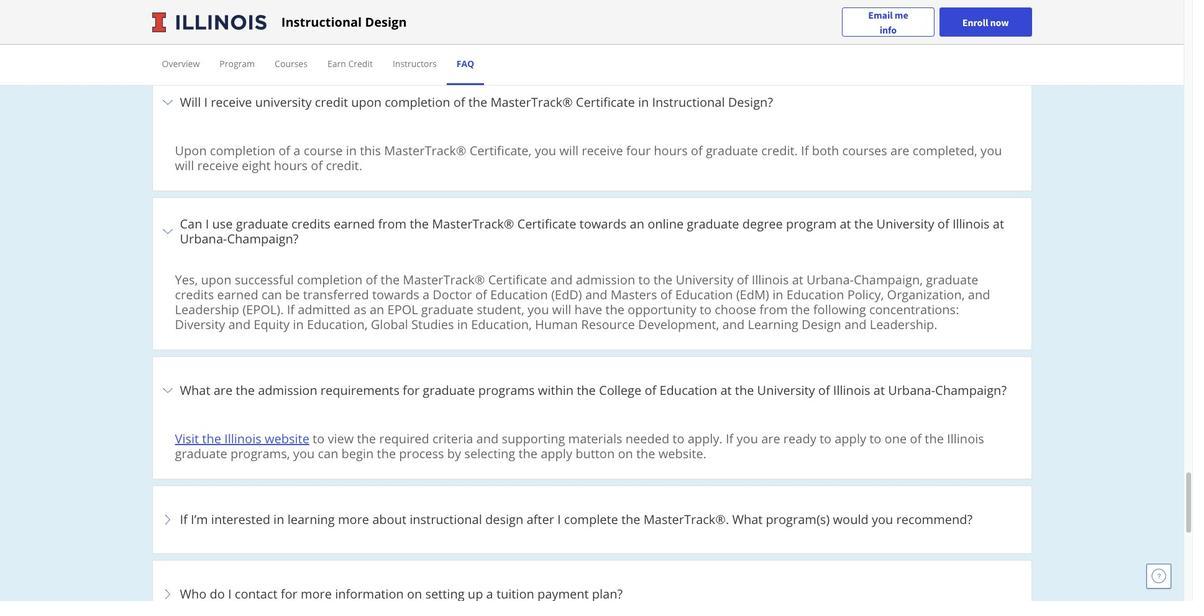 Task type: vqa. For each thing, say whether or not it's contained in the screenshot.
Banner navigation
no



Task type: locate. For each thing, give the bounding box(es) containing it.
1 horizontal spatial on
[[618, 446, 633, 462]]

to up email
[[860, 0, 872, 0]]

0 vertical spatial urbana-
[[180, 231, 227, 247]]

1 horizontal spatial a
[[422, 286, 429, 303]]

0 vertical spatial champaign?
[[227, 231, 298, 247]]

an right as
[[370, 301, 384, 318]]

education up apply.
[[660, 382, 717, 399]]

or
[[247, 0, 260, 0]]

can
[[262, 286, 282, 303], [318, 446, 338, 462]]

organization up info
[[837, 0, 909, 15]]

mastertrack® inside will i receive university credit upon completion of the mastertrack® certificate in instructional design? dropdown button
[[491, 94, 573, 111]]

0 horizontal spatial for
[[403, 382, 420, 399]]

1 vertical spatial an
[[630, 216, 644, 232]]

champaign,
[[854, 272, 923, 288]]

instructors link
[[393, 58, 437, 70]]

your left tuition
[[294, 0, 321, 0]]

0 vertical spatial admission
[[576, 272, 635, 288]]

credits inside yes, upon successful completion of the mastertrack® certificate and admission to the university of illinois at urbana-champaign, graduate credits earned can be transferred towards a doctor of education (edd) and masters of education (edm) in education policy, organization, and leadership (epol). if admitted as an epol graduate student, you will have the opportunity to choose from the following concentrations: diversity and equity in education, global studies in education, human resource development, and learning design and leadership.
[[175, 286, 214, 303]]

by right is
[[468, 0, 482, 0]]

for inside when some or all of your tuition and fees are paid by a sponsoring organization, you and the organization may qualify to participate in sponsor billing at the university of illinois. sponsor billing is an arrangement whereby the university invoices the qualifying organization (sponsor) for authorized charges on your behalf. for more information please view the following link: https://paymybill.uillinois.edu/payments/sponsor_billing/
[[971, 0, 988, 15]]

1 horizontal spatial view
[[550, 13, 576, 30]]

policy,
[[847, 286, 884, 303]]

to left the one
[[869, 431, 881, 447]]

0 vertical spatial on
[[289, 13, 304, 30]]

1 horizontal spatial education,
[[471, 316, 532, 333]]

materials
[[568, 431, 622, 447]]

graduate
[[706, 142, 758, 159], [236, 216, 288, 232], [687, 216, 739, 232], [926, 272, 978, 288], [421, 301, 473, 318], [423, 382, 475, 399], [175, 446, 227, 462]]

1 education, from the left
[[307, 316, 368, 333]]

a right is
[[486, 0, 492, 0]]

a left doctor
[[422, 286, 429, 303]]

0 horizontal spatial champaign?
[[227, 231, 298, 247]]

4 list item from the top
[[152, 357, 1032, 487]]

1 horizontal spatial instructional
[[652, 94, 725, 111]]

2 vertical spatial a
[[422, 286, 429, 303]]

0 horizontal spatial view
[[328, 431, 354, 447]]

be
[[285, 286, 300, 303]]

admission up website on the bottom of page
[[258, 382, 317, 399]]

upon inside dropdown button
[[351, 94, 382, 111]]

1 horizontal spatial an
[[471, 0, 486, 15]]

link:
[[657, 13, 681, 30]]

for
[[380, 13, 399, 30]]

university inside yes, upon successful completion of the mastertrack® certificate and admission to the university of illinois at urbana-champaign, graduate credits earned can be transferred towards a doctor of education (edd) and masters of education (edm) in education policy, organization, and leadership (epol). if admitted as an epol graduate student, you will have the opportunity to choose from the following concentrations: diversity and equity in education, global studies in education, human resource development, and learning design and leadership.
[[676, 272, 734, 288]]

to inside when some or all of your tuition and fees are paid by a sponsoring organization, you and the organization may qualify to participate in sponsor billing at the university of illinois. sponsor billing is an arrangement whereby the university invoices the qualifying organization (sponsor) for authorized charges on your behalf. for more information please view the following link: https://paymybill.uillinois.edu/payments/sponsor_billing/
[[860, 0, 872, 0]]

are inside to view the required criteria and supporting materials needed to apply. if you are ready to apply to one of the illinois graduate programs, you can begin the process by selecting the apply button on the website.
[[761, 431, 780, 447]]

4 chevron right image from the top
[[160, 587, 175, 601]]

https://paymybill.uillinois.edu/payments/sponsor_billing/ link
[[175, 28, 505, 45]]

view right please
[[550, 13, 576, 30]]

and right criteria
[[476, 431, 499, 447]]

sponsor up enroll on the top right of the page
[[955, 0, 1003, 0]]

0 vertical spatial a
[[486, 0, 492, 0]]

earn credit
[[327, 58, 373, 70]]

1 horizontal spatial admission
[[576, 272, 635, 288]]

four
[[626, 142, 651, 159]]

1 list item from the top
[[152, 0, 1032, 69]]

if left i'm
[[180, 511, 188, 528]]

1 vertical spatial for
[[403, 382, 420, 399]]

resource
[[581, 316, 635, 333]]

chevron right image inside will i receive university credit upon completion of the mastertrack® certificate in instructional design? dropdown button
[[160, 95, 175, 110]]

in left this
[[346, 142, 357, 159]]

2 vertical spatial i
[[557, 511, 561, 528]]

upon completion of a course in this mastertrack® certificate, you will receive four hours of graduate credit. if both courses are completed, you will receive eight hours of credit.
[[175, 142, 1002, 174]]

authorized
[[175, 13, 238, 30]]

0 horizontal spatial billing
[[175, 0, 210, 15]]

studies
[[411, 316, 454, 333]]

1 horizontal spatial what
[[732, 511, 763, 528]]

to up "opportunity"
[[638, 272, 650, 288]]

if inside upon completion of a course in this mastertrack® certificate, you will receive four hours of graduate credit. if both courses are completed, you will receive eight hours of credit.
[[801, 142, 809, 159]]

visit the illinois website
[[175, 431, 309, 447]]

organization
[[715, 0, 787, 0], [837, 0, 909, 15]]

1 horizontal spatial urbana-
[[807, 272, 854, 288]]

i for can
[[205, 216, 209, 232]]

if right apply.
[[726, 431, 733, 447]]

about
[[372, 511, 406, 528]]

leadership
[[175, 301, 239, 318]]

requirements
[[321, 382, 400, 399]]

education, left human
[[471, 316, 532, 333]]

2 vertical spatial an
[[370, 301, 384, 318]]

if i'm interested in learning more about instructional design after i complete the mastertrack®. what program(s) would you recommend? list item
[[152, 486, 1032, 554]]

for up enroll on the top right of the page
[[971, 0, 988, 15]]

following inside when some or all of your tuition and fees are paid by a sponsoring organization, you and the organization may qualify to participate in sponsor billing at the university of illinois. sponsor billing is an arrangement whereby the university invoices the qualifying organization (sponsor) for authorized charges on your behalf. for more information please view the following link: https://paymybill.uillinois.edu/payments/sponsor_billing/
[[601, 13, 654, 30]]

1 vertical spatial towards
[[372, 286, 419, 303]]

1 horizontal spatial more
[[403, 13, 434, 30]]

in right equity
[[293, 316, 304, 333]]

sponsor
[[370, 0, 418, 15], [955, 0, 1003, 0]]

i right after
[[557, 511, 561, 528]]

university inside "dropdown button"
[[757, 382, 815, 399]]

billing left is
[[421, 0, 456, 15]]

graduate down design?
[[706, 142, 758, 159]]

design right learning
[[802, 316, 841, 333]]

from inside can i use graduate credits earned from the mastertrack® certificate towards an online graduate degree program at the university of illinois at urbana-champaign?
[[378, 216, 407, 232]]

0 horizontal spatial more
[[338, 511, 369, 528]]

0 horizontal spatial what
[[180, 382, 210, 399]]

list item containing when some or all of your tuition and fees are paid by a sponsoring organization, you and the organization may qualify to participate in sponsor billing at the university of illinois. sponsor billing is an arrangement whereby the university invoices the qualifying organization (sponsor) for authorized charges on your behalf. for more information please view the following link:
[[152, 0, 1032, 69]]

a inside upon completion of a course in this mastertrack® certificate, you will receive four hours of graduate credit. if both courses are completed, you will receive eight hours of credit.
[[293, 142, 300, 159]]

apply left the one
[[835, 431, 866, 447]]

0 horizontal spatial admission
[[258, 382, 317, 399]]

urbana- down program
[[807, 272, 854, 288]]

0 vertical spatial for
[[971, 0, 988, 15]]

2 list item from the top
[[152, 68, 1032, 198]]

1 vertical spatial credits
[[175, 286, 214, 303]]

hours right four
[[654, 142, 688, 159]]

overview link
[[162, 58, 200, 70]]

when
[[175, 0, 209, 0]]

hours
[[654, 142, 688, 159], [274, 157, 308, 174]]

0 horizontal spatial instructional
[[281, 13, 362, 30]]

0 horizontal spatial can
[[262, 286, 282, 303]]

graduate right epol
[[421, 301, 473, 318]]

organization left may
[[715, 0, 787, 0]]

0 horizontal spatial education,
[[307, 316, 368, 333]]

0 vertical spatial by
[[468, 0, 482, 0]]

in up four
[[638, 94, 649, 111]]

2 horizontal spatial a
[[486, 0, 492, 0]]

3 list item from the top
[[152, 198, 1032, 357]]

2 sponsor from the left
[[955, 0, 1003, 0]]

receive inside dropdown button
[[211, 94, 252, 111]]

would
[[833, 511, 869, 528]]

following
[[601, 13, 654, 30], [813, 301, 866, 318]]

1 horizontal spatial earned
[[334, 216, 375, 232]]

mastertrack® inside yes, upon successful completion of the mastertrack® certificate and admission to the university of illinois at urbana-champaign, graduate credits earned can be transferred towards a doctor of education (edd) and masters of education (edm) in education policy, organization, and leadership (epol). if admitted as an epol graduate student, you will have the opportunity to choose from the following concentrations: diversity and equity in education, global studies in education, human resource development, and learning design and leadership.
[[403, 272, 485, 288]]

illinois inside "dropdown button"
[[833, 382, 870, 399]]

i inside can i use graduate credits earned from the mastertrack® certificate towards an online graduate degree program at the university of illinois at urbana-champaign?
[[205, 216, 209, 232]]

education
[[490, 286, 548, 303], [675, 286, 733, 303], [786, 286, 844, 303], [660, 382, 717, 399]]

(sponsor)
[[912, 0, 968, 15]]

admission up the have
[[576, 272, 635, 288]]

design down fees
[[365, 13, 407, 30]]

can left be
[[262, 286, 282, 303]]

charges
[[241, 13, 286, 30]]

1 horizontal spatial upon
[[351, 94, 382, 111]]

are up visit the illinois website
[[214, 382, 233, 399]]

admission
[[576, 272, 635, 288], [258, 382, 317, 399]]

fees
[[390, 0, 414, 0]]

certificate inside can i use graduate credits earned from the mastertrack® certificate towards an online graduate degree program at the university of illinois at urbana-champaign?
[[517, 216, 576, 232]]

after
[[527, 511, 554, 528]]

an left online
[[630, 216, 644, 232]]

and
[[365, 0, 387, 0], [667, 0, 689, 0], [550, 272, 573, 288], [585, 286, 607, 303], [968, 286, 990, 303], [228, 316, 251, 333], [722, 316, 745, 333], [844, 316, 867, 333], [476, 431, 499, 447]]

i right will
[[204, 94, 208, 111]]

1 horizontal spatial completion
[[297, 272, 362, 288]]

1 chevron right image from the top
[[160, 95, 175, 110]]

3 chevron right image from the top
[[160, 383, 175, 398]]

following down organization,
[[601, 13, 654, 30]]

interested
[[211, 511, 270, 528]]

1 vertical spatial completion
[[210, 142, 275, 159]]

if right (epol).
[[287, 301, 295, 318]]

0 horizontal spatial an
[[370, 301, 384, 318]]

university right some
[[250, 0, 308, 15]]

education, down 'transferred'
[[307, 316, 368, 333]]

upon right the yes,
[[201, 272, 231, 288]]

certificate menu element
[[152, 45, 1032, 85]]

completion down instructors
[[385, 94, 450, 111]]

what
[[180, 382, 210, 399], [732, 511, 763, 528]]

to view the required criteria and supporting materials needed to apply. if you are ready to apply to one of the illinois graduate programs, you can begin the process by selecting the apply button on the website.
[[175, 431, 984, 462]]

0 vertical spatial from
[[378, 216, 407, 232]]

courses
[[842, 142, 887, 159]]

chevron right image
[[160, 95, 175, 110], [160, 224, 175, 239], [160, 383, 175, 398], [160, 587, 175, 601]]

you inside the if i'm interested in learning more about instructional design after i complete the mastertrack®. what program(s) would you recommend? dropdown button
[[872, 511, 893, 528]]

sponsor right illinois.
[[370, 0, 418, 15]]

the
[[228, 0, 247, 15], [622, 0, 641, 15], [692, 0, 711, 0], [755, 0, 774, 15], [579, 13, 598, 30], [468, 94, 487, 111], [410, 216, 429, 232], [854, 216, 873, 232], [381, 272, 400, 288], [654, 272, 673, 288], [605, 301, 624, 318], [791, 301, 810, 318], [236, 382, 255, 399], [577, 382, 596, 399], [735, 382, 754, 399], [202, 431, 221, 447], [357, 431, 376, 447], [925, 431, 944, 447], [377, 446, 396, 462], [519, 446, 538, 462], [636, 446, 655, 462], [621, 511, 640, 528]]

arrangement
[[489, 0, 565, 15]]

1 vertical spatial urbana-
[[807, 272, 854, 288]]

of inside dropdown button
[[453, 94, 465, 111]]

can i use graduate credits earned from the mastertrack® certificate towards an online graduate degree program at the university of illinois at urbana-champaign? button
[[160, 206, 1024, 258]]

you right programs,
[[293, 446, 315, 462]]

0 vertical spatial can
[[262, 286, 282, 303]]

all
[[263, 0, 276, 0]]

can inside to view the required criteria and supporting materials needed to apply. if you are ready to apply to one of the illinois graduate programs, you can begin the process by selecting the apply button on the website.
[[318, 446, 338, 462]]

university of illinois image
[[152, 12, 266, 32]]

1 horizontal spatial by
[[468, 0, 482, 0]]

to right ready
[[820, 431, 831, 447]]

university up choose
[[676, 272, 734, 288]]

2 vertical spatial certificate
[[488, 272, 547, 288]]

what inside what are the admission requirements for graduate programs within the college of education at the university of illinois at urbana-champaign? "dropdown button"
[[180, 382, 210, 399]]

receive down program
[[211, 94, 252, 111]]

please
[[509, 13, 546, 30]]

i left use
[[205, 216, 209, 232]]

will down will i receive university credit upon completion of the mastertrack® certificate in instructional design? dropdown button
[[559, 142, 579, 159]]

and inside to view the required criteria and supporting materials needed to apply. if you are ready to apply to one of the illinois graduate programs, you can begin the process by selecting the apply button on the website.
[[476, 431, 499, 447]]

graduate inside what are the admission requirements for graduate programs within the college of education at the university of illinois at urbana-champaign? "dropdown button"
[[423, 382, 475, 399]]

1 horizontal spatial sponsor
[[955, 0, 1003, 0]]

in left learning
[[273, 511, 284, 528]]

will
[[180, 94, 201, 111]]

graduate right online
[[687, 216, 739, 232]]

and up human
[[550, 272, 573, 288]]

are right fees
[[418, 0, 437, 0]]

0 horizontal spatial organization
[[715, 0, 787, 0]]

0 horizontal spatial upon
[[201, 272, 231, 288]]

0 horizontal spatial apply
[[541, 446, 572, 462]]

mastertrack®
[[491, 94, 573, 111], [384, 142, 466, 159], [432, 216, 514, 232], [403, 272, 485, 288]]

earned inside can i use graduate credits earned from the mastertrack® certificate towards an online graduate degree program at the university of illinois at urbana-champaign?
[[334, 216, 375, 232]]

billing left some
[[175, 0, 210, 15]]

1 sponsor from the left
[[370, 0, 418, 15]]

0 vertical spatial instructional
[[281, 13, 362, 30]]

1 vertical spatial earned
[[217, 286, 258, 303]]

urbana- inside "dropdown button"
[[888, 382, 935, 399]]

learning
[[287, 511, 335, 528]]

university up 'champaign,'
[[877, 216, 934, 232]]

chevron right image inside can i use graduate credits earned from the mastertrack® certificate towards an online graduate degree program at the university of illinois at urbana-champaign? dropdown button
[[160, 224, 175, 239]]

5 list item from the top
[[152, 561, 1032, 601]]

more down fees
[[403, 13, 434, 30]]

earn credit link
[[327, 58, 373, 70]]

upon right credit
[[351, 94, 382, 111]]

you right would
[[872, 511, 893, 528]]

0 vertical spatial credits
[[291, 216, 331, 232]]

1 billing from the left
[[175, 0, 210, 15]]

2 organization from the left
[[837, 0, 909, 15]]

by inside when some or all of your tuition and fees are paid by a sponsoring organization, you and the organization may qualify to participate in sponsor billing at the university of illinois. sponsor billing is an arrangement whereby the university invoices the qualifying organization (sponsor) for authorized charges on your behalf. for more information please view the following link: https://paymybill.uillinois.edu/payments/sponsor_billing/
[[468, 0, 482, 0]]

view
[[550, 13, 576, 30], [328, 431, 354, 447]]

an
[[471, 0, 486, 15], [630, 216, 644, 232], [370, 301, 384, 318]]

mastertrack®.
[[644, 511, 729, 528]]

urbana- up the yes,
[[180, 231, 227, 247]]

university up ready
[[757, 382, 815, 399]]

0 horizontal spatial following
[[601, 13, 654, 30]]

program link
[[220, 58, 255, 70]]

1 vertical spatial certificate
[[517, 216, 576, 232]]

1 horizontal spatial design
[[802, 316, 841, 333]]

for up required
[[403, 382, 420, 399]]

degree
[[742, 216, 783, 232]]

education left policy,
[[786, 286, 844, 303]]

1 horizontal spatial apply
[[835, 431, 866, 447]]

1 vertical spatial instructional
[[652, 94, 725, 111]]

credit
[[315, 94, 348, 111]]

what left 'program(s)'
[[732, 511, 763, 528]]

1 horizontal spatial credits
[[291, 216, 331, 232]]

education left (edd)
[[490, 286, 548, 303]]

1 vertical spatial more
[[338, 511, 369, 528]]

you up link:
[[642, 0, 664, 0]]

and up link:
[[667, 0, 689, 0]]

list item
[[152, 0, 1032, 69], [152, 68, 1032, 198], [152, 198, 1032, 357], [152, 357, 1032, 487], [152, 561, 1032, 601]]

0 vertical spatial an
[[471, 0, 486, 15]]

0 vertical spatial more
[[403, 13, 434, 30]]

1 vertical spatial by
[[447, 446, 461, 462]]

will left the have
[[552, 301, 571, 318]]

at inside yes, upon successful completion of the mastertrack® certificate and admission to the university of illinois at urbana-champaign, graduate credits earned can be transferred towards a doctor of education (edd) and masters of education (edm) in education policy, organization, and leadership (epol). if admitted as an epol graduate student, you will have the opportunity to choose from the following concentrations: diversity and equity in education, global studies in education, human resource development, and learning design and leadership.
[[792, 272, 803, 288]]

needed
[[626, 431, 669, 447]]

an inside yes, upon successful completion of the mastertrack® certificate and admission to the university of illinois at urbana-champaign, graduate credits earned can be transferred towards a doctor of education (edd) and masters of education (edm) in education policy, organization, and leadership (epol). if admitted as an epol graduate student, you will have the opportunity to choose from the following concentrations: diversity and equity in education, global studies in education, human resource development, and learning design and leadership.
[[370, 301, 384, 318]]

education up the development,
[[675, 286, 733, 303]]

0 vertical spatial i
[[204, 94, 208, 111]]

on inside to view the required criteria and supporting materials needed to apply. if you are ready to apply to one of the illinois graduate programs, you can begin the process by selecting the apply button on the website.
[[618, 446, 633, 462]]

0 horizontal spatial credit.
[[326, 157, 362, 174]]

of inside can i use graduate credits earned from the mastertrack® certificate towards an online graduate degree program at the university of illinois at urbana-champaign?
[[938, 216, 949, 232]]

are
[[418, 0, 437, 0], [890, 142, 909, 159], [214, 382, 233, 399], [761, 431, 780, 447]]

0 vertical spatial completion
[[385, 94, 450, 111]]

you left (edd)
[[528, 301, 549, 318]]

0 horizontal spatial a
[[293, 142, 300, 159]]

process
[[399, 446, 444, 462]]

completion up admitted at the bottom of the page
[[297, 272, 362, 288]]

in
[[941, 0, 952, 0], [638, 94, 649, 111], [346, 142, 357, 159], [772, 286, 783, 303], [293, 316, 304, 333], [457, 316, 468, 333], [273, 511, 284, 528]]

instructional inside dropdown button
[[652, 94, 725, 111]]

what up visit
[[180, 382, 210, 399]]

0 vertical spatial certificate
[[576, 94, 635, 111]]

1 vertical spatial from
[[759, 301, 788, 318]]

button
[[576, 446, 615, 462]]

faq link
[[457, 58, 474, 70]]

illinois inside yes, upon successful completion of the mastertrack® certificate and admission to the university of illinois at urbana-champaign, graduate credits earned can be transferred towards a doctor of education (edd) and masters of education (edm) in education policy, organization, and leadership (epol). if admitted as an epol graduate student, you will have the opportunity to choose from the following concentrations: diversity and equity in education, global studies in education, human resource development, and learning design and leadership.
[[752, 272, 789, 288]]

help center image
[[1151, 569, 1166, 584]]

hours right the eight
[[274, 157, 308, 174]]

2 horizontal spatial an
[[630, 216, 644, 232]]

mastertrack® inside upon completion of a course in this mastertrack® certificate, you will receive four hours of graduate credit. if both courses are completed, you will receive eight hours of credit.
[[384, 142, 466, 159]]

email
[[868, 8, 893, 21]]

upon inside yes, upon successful completion of the mastertrack® certificate and admission to the university of illinois at urbana-champaign, graduate credits earned can be transferred towards a doctor of education (edd) and masters of education (edm) in education policy, organization, and leadership (epol). if admitted as an epol graduate student, you will have the opportunity to choose from the following concentrations: diversity and equity in education, global studies in education, human resource development, and learning design and leadership.
[[201, 272, 231, 288]]

a left course on the top of the page
[[293, 142, 300, 159]]

chevron right image for can
[[160, 224, 175, 239]]

yes, upon successful completion of the mastertrack® certificate and admission to the university of illinois at urbana-champaign, graduate credits earned can be transferred towards a doctor of education (edd) and masters of education (edm) in education policy, organization, and leadership (epol). if admitted as an epol graduate student, you will have the opportunity to choose from the following concentrations: diversity and equity in education, global studies in education, human resource development, and learning design and leadership.
[[175, 272, 990, 333]]

0 vertical spatial following
[[601, 13, 654, 30]]

2 vertical spatial urbana-
[[888, 382, 935, 399]]

0 vertical spatial upon
[[351, 94, 382, 111]]

1 vertical spatial i
[[205, 216, 209, 232]]

urbana- up the one
[[888, 382, 935, 399]]

0 vertical spatial towards
[[579, 216, 627, 232]]

graduate up concentrations:
[[926, 272, 978, 288]]

receive left four
[[582, 142, 623, 159]]

1 horizontal spatial champaign?
[[935, 382, 1007, 399]]

of
[[279, 0, 291, 0], [311, 0, 323, 15], [453, 94, 465, 111], [279, 142, 290, 159], [691, 142, 703, 159], [311, 157, 323, 174], [938, 216, 949, 232], [366, 272, 377, 288], [737, 272, 748, 288], [475, 286, 487, 303], [660, 286, 672, 303], [645, 382, 656, 399], [818, 382, 830, 399], [910, 431, 922, 447]]

1 horizontal spatial following
[[813, 301, 866, 318]]

earned
[[334, 216, 375, 232], [217, 286, 258, 303]]

university inside can i use graduate credits earned from the mastertrack® certificate towards an online graduate degree program at the university of illinois at urbana-champaign?
[[877, 216, 934, 232]]

human
[[535, 316, 578, 333]]

i inside will i receive university credit upon completion of the mastertrack® certificate in instructional design? dropdown button
[[204, 94, 208, 111]]

0 horizontal spatial from
[[378, 216, 407, 232]]

as
[[354, 301, 366, 318]]

are right courses
[[890, 142, 909, 159]]

on right button
[[618, 446, 633, 462]]

apply left button
[[541, 446, 572, 462]]

successful
[[235, 272, 294, 288]]

urbana-
[[180, 231, 227, 247], [807, 272, 854, 288], [888, 382, 935, 399]]

0 horizontal spatial design
[[365, 13, 407, 30]]

university
[[255, 94, 312, 111]]

graduate left programs,
[[175, 446, 227, 462]]

view down requirements on the left bottom
[[328, 431, 354, 447]]

if i'm interested in learning more about instructional design after i complete the mastertrack®. what program(s) would you recommend? button
[[160, 494, 1024, 546]]

an right is
[[471, 0, 486, 15]]

may
[[790, 0, 815, 0]]

1 vertical spatial admission
[[258, 382, 317, 399]]

towards inside yes, upon successful completion of the mastertrack® certificate and admission to the university of illinois at urbana-champaign, graduate credits earned can be transferred towards a doctor of education (edd) and masters of education (edm) in education policy, organization, and leadership (epol). if admitted as an epol graduate student, you will have the opportunity to choose from the following concentrations: diversity and equity in education, global studies in education, human resource development, and learning design and leadership.
[[372, 286, 419, 303]]

0 vertical spatial what
[[180, 382, 210, 399]]

receive
[[211, 94, 252, 111], [582, 142, 623, 159], [197, 157, 239, 174]]

2 chevron right image from the top
[[160, 224, 175, 239]]

1 vertical spatial design
[[802, 316, 841, 333]]

credit.
[[761, 142, 798, 159], [326, 157, 362, 174]]

view inside to view the required criteria and supporting materials needed to apply. if you are ready to apply to one of the illinois graduate programs, you can begin the process by selecting the apply button on the website.
[[328, 431, 354, 447]]

more
[[403, 13, 434, 30], [338, 511, 369, 528]]

1 horizontal spatial organization
[[837, 0, 909, 15]]

2 horizontal spatial completion
[[385, 94, 450, 111]]

1 vertical spatial upon
[[201, 272, 231, 288]]

1 horizontal spatial from
[[759, 301, 788, 318]]

1 vertical spatial champaign?
[[935, 382, 1007, 399]]

2 vertical spatial completion
[[297, 272, 362, 288]]

1 vertical spatial following
[[813, 301, 866, 318]]

1 horizontal spatial towards
[[579, 216, 627, 232]]

apply.
[[688, 431, 723, 447]]

0 horizontal spatial completion
[[210, 142, 275, 159]]

1 vertical spatial what
[[732, 511, 763, 528]]

instructional down tuition
[[281, 13, 362, 30]]

chevron right image inside what are the admission requirements for graduate programs within the college of education at the university of illinois at urbana-champaign? "dropdown button"
[[160, 383, 175, 398]]

some
[[212, 0, 244, 0]]

1 vertical spatial view
[[328, 431, 354, 447]]

online
[[648, 216, 684, 232]]

0 horizontal spatial hours
[[274, 157, 308, 174]]

by right process on the left
[[447, 446, 461, 462]]

2 horizontal spatial urbana-
[[888, 382, 935, 399]]

you inside when some or all of your tuition and fees are paid by a sponsoring organization, you and the organization may qualify to participate in sponsor billing at the university of illinois. sponsor billing is an arrangement whereby the university invoices the qualifying organization (sponsor) for authorized charges on your behalf. for more information please view the following link: https://paymybill.uillinois.edu/payments/sponsor_billing/
[[642, 0, 664, 0]]

0 horizontal spatial sponsor
[[370, 0, 418, 15]]

0 horizontal spatial credits
[[175, 286, 214, 303]]

are inside upon completion of a course in this mastertrack® certificate, you will receive four hours of graduate credit. if both courses are completed, you will receive eight hours of credit.
[[890, 142, 909, 159]]

0 horizontal spatial towards
[[372, 286, 419, 303]]

i inside the if i'm interested in learning more about instructional design after i complete the mastertrack®. what program(s) would you recommend? dropdown button
[[557, 511, 561, 528]]

email me info
[[868, 8, 908, 36]]



Task type: describe. For each thing, give the bounding box(es) containing it.
opportunity
[[628, 301, 696, 318]]

you right certificate,
[[535, 142, 556, 159]]

view inside when some or all of your tuition and fees are paid by a sponsoring organization, you and the organization may qualify to participate in sponsor billing at the university of illinois. sponsor billing is an arrangement whereby the university invoices the qualifying organization (sponsor) for authorized charges on your behalf. for more information please view the following link: https://paymybill.uillinois.edu/payments/sponsor_billing/
[[550, 13, 576, 30]]

are inside when some or all of your tuition and fees are paid by a sponsoring organization, you and the organization may qualify to participate in sponsor billing at the university of illinois. sponsor billing is an arrangement whereby the university invoices the qualifying organization (sponsor) for authorized charges on your behalf. for more information please view the following link: https://paymybill.uillinois.edu/payments/sponsor_billing/
[[418, 0, 437, 0]]

college
[[599, 382, 641, 399]]

enroll now button
[[939, 7, 1032, 37]]

an inside when some or all of your tuition and fees are paid by a sponsoring organization, you and the organization may qualify to participate in sponsor billing at the university of illinois. sponsor billing is an arrangement whereby the university invoices the qualifying organization (sponsor) for authorized charges on your behalf. for more information please view the following link: https://paymybill.uillinois.edu/payments/sponsor_billing/
[[471, 0, 486, 15]]

have
[[574, 301, 602, 318]]

participate
[[876, 0, 938, 0]]

urbana- inside can i use graduate credits earned from the mastertrack® certificate towards an online graduate degree program at the university of illinois at urbana-champaign?
[[180, 231, 227, 247]]

1 vertical spatial your
[[308, 13, 334, 30]]

on inside when some or all of your tuition and fees are paid by a sponsoring organization, you and the organization may qualify to participate in sponsor billing at the university of illinois. sponsor billing is an arrangement whereby the university invoices the qualifying organization (sponsor) for authorized charges on your behalf. for more information please view the following link: https://paymybill.uillinois.edu/payments/sponsor_billing/
[[289, 13, 304, 30]]

instructors
[[393, 58, 437, 70]]

and up 'for'
[[365, 0, 387, 0]]

in inside when some or all of your tuition and fees are paid by a sponsoring organization, you and the organization may qualify to participate in sponsor billing at the university of illinois. sponsor billing is an arrangement whereby the university invoices the qualifying organization (sponsor) for authorized charges on your behalf. for more information please view the following link: https://paymybill.uillinois.edu/payments/sponsor_billing/
[[941, 0, 952, 0]]

0 vertical spatial your
[[294, 0, 321, 0]]

2 billing from the left
[[421, 0, 456, 15]]

and down policy,
[[844, 316, 867, 333]]

diversity
[[175, 316, 225, 333]]

enroll now
[[962, 16, 1009, 28]]

chevron right image
[[160, 513, 175, 528]]

info
[[880, 23, 897, 36]]

email me info button
[[842, 7, 934, 37]]

0 vertical spatial design
[[365, 13, 407, 30]]

and down (edm)
[[722, 316, 745, 333]]

earned inside yes, upon successful completion of the mastertrack® certificate and admission to the university of illinois at urbana-champaign, graduate credits earned can be transferred towards a doctor of education (edd) and masters of education (edm) in education policy, organization, and leadership (epol). if admitted as an epol graduate student, you will have the opportunity to choose from the following concentrations: diversity and equity in education, global studies in education, human resource development, and learning design and leadership.
[[217, 286, 258, 303]]

if inside dropdown button
[[180, 511, 188, 528]]

1 horizontal spatial hours
[[654, 142, 688, 159]]

epol
[[387, 301, 418, 318]]

an inside can i use graduate credits earned from the mastertrack® certificate towards an online graduate degree program at the university of illinois at urbana-champaign?
[[630, 216, 644, 232]]

mastertrack® inside can i use graduate credits earned from the mastertrack® certificate towards an online graduate degree program at the university of illinois at urbana-champaign?
[[432, 216, 514, 232]]

if inside yes, upon successful completion of the mastertrack® certificate and admission to the university of illinois at urbana-champaign, graduate credits earned can be transferred towards a doctor of education (edd) and masters of education (edm) in education policy, organization, and leadership (epol). if admitted as an epol graduate student, you will have the opportunity to choose from the following concentrations: diversity and equity in education, global studies in education, human resource development, and learning design and leadership.
[[287, 301, 295, 318]]

more inside dropdown button
[[338, 511, 369, 528]]

both
[[812, 142, 839, 159]]

will i receive university credit upon completion of the mastertrack® certificate in instructional design?
[[180, 94, 773, 111]]

begin
[[342, 446, 374, 462]]

organization,
[[887, 286, 965, 303]]

upon
[[175, 142, 207, 159]]

in right studies
[[457, 316, 468, 333]]

you right apply.
[[737, 431, 758, 447]]

completion inside dropdown button
[[385, 94, 450, 111]]

instructional
[[410, 511, 482, 528]]

at inside when some or all of your tuition and fees are paid by a sponsoring organization, you and the organization may qualify to participate in sponsor billing at the university of illinois. sponsor billing is an arrangement whereby the university invoices the qualifying organization (sponsor) for authorized charges on your behalf. for more information please view the following link: https://paymybill.uillinois.edu/payments/sponsor_billing/
[[213, 0, 225, 15]]

and left equity
[[228, 316, 251, 333]]

1 organization from the left
[[715, 0, 787, 0]]

certificate inside dropdown button
[[576, 94, 635, 111]]

required
[[379, 431, 429, 447]]

more inside when some or all of your tuition and fees are paid by a sponsoring organization, you and the organization may qualify to participate in sponsor billing at the university of illinois. sponsor billing is an arrangement whereby the university invoices the qualifying organization (sponsor) for authorized charges on your behalf. for more information please view the following link: https://paymybill.uillinois.edu/payments/sponsor_billing/
[[403, 13, 434, 30]]

(edd)
[[551, 286, 582, 303]]

in inside "list item"
[[273, 511, 284, 528]]

instructional design
[[281, 13, 407, 30]]

chevron right image for will
[[160, 95, 175, 110]]

completed,
[[913, 142, 977, 159]]

completion inside yes, upon successful completion of the mastertrack® certificate and admission to the university of illinois at urbana-champaign, graduate credits earned can be transferred towards a doctor of education (edd) and masters of education (edm) in education policy, organization, and leadership (epol). if admitted as an epol graduate student, you will have the opportunity to choose from the following concentrations: diversity and equity in education, global studies in education, human resource development, and learning design and leadership.
[[297, 272, 362, 288]]

graduate right use
[[236, 216, 288, 232]]

doctor
[[433, 286, 472, 303]]

program
[[220, 58, 255, 70]]

student,
[[477, 301, 524, 318]]

now
[[990, 16, 1009, 28]]

design
[[485, 511, 523, 528]]

university left invoices
[[644, 0, 702, 15]]

courses link
[[275, 58, 308, 70]]

graduate inside to view the required criteria and supporting materials needed to apply. if you are ready to apply to one of the illinois graduate programs, you can begin the process by selecting the apply button on the website.
[[175, 446, 227, 462]]

list item containing can i use graduate credits earned from the mastertrack® certificate towards an online graduate degree program at the university of illinois at urbana-champaign?
[[152, 198, 1032, 357]]

development,
[[638, 316, 719, 333]]

program(s)
[[766, 511, 830, 528]]

eight
[[242, 157, 271, 174]]

what inside the if i'm interested in learning more about instructional design after i complete the mastertrack®. what program(s) would you recommend? dropdown button
[[732, 511, 763, 528]]

i for will
[[204, 94, 208, 111]]

can inside yes, upon successful completion of the mastertrack® certificate and admission to the university of illinois at urbana-champaign, graduate credits earned can be transferred towards a doctor of education (edd) and masters of education (edm) in education policy, organization, and leadership (epol). if admitted as an epol graduate student, you will have the opportunity to choose from the following concentrations: diversity and equity in education, global studies in education, human resource development, and learning design and leadership.
[[262, 286, 282, 303]]

following inside yes, upon successful completion of the mastertrack® certificate and admission to the university of illinois at urbana-champaign, graduate credits earned can be transferred towards a doctor of education (edd) and masters of education (edm) in education policy, organization, and leadership (epol). if admitted as an epol graduate student, you will have the opportunity to choose from the following concentrations: diversity and equity in education, global studies in education, human resource development, and learning design and leadership.
[[813, 301, 866, 318]]

will up can
[[175, 157, 194, 174]]

from inside yes, upon successful completion of the mastertrack® certificate and admission to the university of illinois at urbana-champaign, graduate credits earned can be transferred towards a doctor of education (edd) and masters of education (edm) in education policy, organization, and leadership (epol). if admitted as an epol graduate student, you will have the opportunity to choose from the following concentrations: diversity and equity in education, global studies in education, human resource development, and learning design and leadership.
[[759, 301, 788, 318]]

https://paymybill.uillinois.edu/payments/sponsor_billing/
[[175, 28, 505, 45]]

towards inside can i use graduate credits earned from the mastertrack® certificate towards an online graduate degree program at the university of illinois at urbana-champaign?
[[579, 216, 627, 232]]

website
[[265, 431, 309, 447]]

illinois inside to view the required criteria and supporting materials needed to apply. if you are ready to apply to one of the illinois graduate programs, you can begin the process by selecting the apply button on the website.
[[947, 431, 984, 447]]

yes,
[[175, 272, 198, 288]]

when some or all of your tuition and fees are paid by a sponsoring organization, you and the organization may qualify to participate in sponsor billing at the university of illinois. sponsor billing is an arrangement whereby the university invoices the qualifying organization (sponsor) for authorized charges on your behalf. for more information please view the following link: https://paymybill.uillinois.edu/payments/sponsor_billing/
[[175, 0, 1003, 45]]

criteria
[[433, 431, 473, 447]]

credits inside can i use graduate credits earned from the mastertrack® certificate towards an online graduate degree program at the university of illinois at urbana-champaign?
[[291, 216, 331, 232]]

credit
[[348, 58, 373, 70]]

of inside to view the required criteria and supporting materials needed to apply. if you are ready to apply to one of the illinois graduate programs, you can begin the process by selecting the apply button on the website.
[[910, 431, 922, 447]]

a inside when some or all of your tuition and fees are paid by a sponsoring organization, you and the organization may qualify to participate in sponsor billing at the university of illinois. sponsor billing is an arrangement whereby the university invoices the qualifying organization (sponsor) for authorized charges on your behalf. for more information please view the following link: https://paymybill.uillinois.edu/payments/sponsor_billing/
[[486, 0, 492, 0]]

list item containing will i receive university credit upon completion of the mastertrack® certificate in instructional design?
[[152, 68, 1032, 198]]

visit the illinois website link
[[175, 431, 309, 447]]

if inside to view the required criteria and supporting materials needed to apply. if you are ready to apply to one of the illinois graduate programs, you can begin the process by selecting the apply button on the website.
[[726, 431, 733, 447]]

a inside yes, upon successful completion of the mastertrack® certificate and admission to the university of illinois at urbana-champaign, graduate credits earned can be transferred towards a doctor of education (edd) and masters of education (edm) in education policy, organization, and leadership (epol). if admitted as an epol graduate student, you will have the opportunity to choose from the following concentrations: diversity and equity in education, global studies in education, human resource development, and learning design and leadership.
[[422, 286, 429, 303]]

enroll
[[962, 16, 988, 28]]

champaign? inside "dropdown button"
[[935, 382, 1007, 399]]

2 education, from the left
[[471, 316, 532, 333]]

to right website on the bottom of page
[[313, 431, 325, 447]]

chevron right image for what
[[160, 383, 175, 398]]

you right completed,
[[981, 142, 1002, 159]]

champaign? inside can i use graduate credits earned from the mastertrack® certificate towards an online graduate degree program at the university of illinois at urbana-champaign?
[[227, 231, 298, 247]]

completion inside upon completion of a course in this mastertrack® certificate, you will receive four hours of graduate credit. if both courses are completed, you will receive eight hours of credit.
[[210, 142, 275, 159]]

programs
[[478, 382, 535, 399]]

concentrations:
[[869, 301, 959, 318]]

earn
[[327, 58, 346, 70]]

what are the admission requirements for graduate programs within the college of education at the university of illinois at urbana-champaign? button
[[160, 365, 1024, 417]]

are inside "dropdown button"
[[214, 382, 233, 399]]

list item containing what are the admission requirements for graduate programs within the college of education at the university of illinois at urbana-champaign?
[[152, 357, 1032, 487]]

you inside yes, upon successful completion of the mastertrack® certificate and admission to the university of illinois at urbana-champaign, graduate credits earned can be transferred towards a doctor of education (edd) and masters of education (edm) in education policy, organization, and leadership (epol). if admitted as an epol graduate student, you will have the opportunity to choose from the following concentrations: diversity and equity in education, global studies in education, human resource development, and learning design and leadership.
[[528, 301, 549, 318]]

to left apply.
[[673, 431, 684, 447]]

one
[[885, 431, 907, 447]]

education inside what are the admission requirements for graduate programs within the college of education at the university of illinois at urbana-champaign? "dropdown button"
[[660, 382, 717, 399]]

sponsoring
[[496, 0, 560, 0]]

qualifying
[[777, 0, 833, 15]]

selecting
[[464, 446, 515, 462]]

if i'm interested in learning more about instructional design after i complete the mastertrack®. what program(s) would you recommend?
[[180, 511, 973, 528]]

paid
[[440, 0, 465, 0]]

urbana- inside yes, upon successful completion of the mastertrack® certificate and admission to the university of illinois at urbana-champaign, graduate credits earned can be transferred towards a doctor of education (edd) and masters of education (edm) in education policy, organization, and leadership (epol). if admitted as an epol graduate student, you will have the opportunity to choose from the following concentrations: diversity and equity in education, global studies in education, human resource development, and learning design and leadership.
[[807, 272, 854, 288]]

in inside upon completion of a course in this mastertrack® certificate, you will receive four hours of graduate credit. if both courses are completed, you will receive eight hours of credit.
[[346, 142, 357, 159]]

organization,
[[564, 0, 639, 0]]

can
[[180, 216, 202, 232]]

visit
[[175, 431, 199, 447]]

the inside "list item"
[[621, 511, 640, 528]]

illinois inside can i use graduate credits earned from the mastertrack® certificate towards an online graduate degree program at the university of illinois at urbana-champaign?
[[953, 216, 990, 232]]

admitted
[[298, 301, 350, 318]]

illinois.
[[326, 0, 366, 15]]

transferred
[[303, 286, 369, 303]]

admission inside yes, upon successful completion of the mastertrack® certificate and admission to the university of illinois at urbana-champaign, graduate credits earned can be transferred towards a doctor of education (edd) and masters of education (edm) in education policy, organization, and leadership (epol). if admitted as an epol graduate student, you will have the opportunity to choose from the following concentrations: diversity and equity in education, global studies in education, human resource development, and learning design and leadership.
[[576, 272, 635, 288]]

programs,
[[230, 446, 290, 462]]

use
[[212, 216, 233, 232]]

by inside to view the required criteria and supporting materials needed to apply. if you are ready to apply to one of the illinois graduate programs, you can begin the process by selecting the apply button on the website.
[[447, 446, 461, 462]]

me
[[895, 8, 908, 21]]

design?
[[728, 94, 773, 111]]

certificate inside yes, upon successful completion of the mastertrack® certificate and admission to the university of illinois at urbana-champaign, graduate credits earned can be transferred towards a doctor of education (edd) and masters of education (edm) in education policy, organization, and leadership (epol). if admitted as an epol graduate student, you will have the opportunity to choose from the following concentrations: diversity and equity in education, global studies in education, human resource development, and learning design and leadership.
[[488, 272, 547, 288]]

choose
[[715, 301, 756, 318]]

in right (edm)
[[772, 286, 783, 303]]

for inside "dropdown button"
[[403, 382, 420, 399]]

and right organization, on the right
[[968, 286, 990, 303]]

behalf.
[[337, 13, 377, 30]]

leadership.
[[870, 316, 937, 333]]

graduate inside upon completion of a course in this mastertrack® certificate, you will receive four hours of graduate credit. if both courses are completed, you will receive eight hours of credit.
[[706, 142, 758, 159]]

(edm)
[[736, 286, 769, 303]]

certificate,
[[470, 142, 532, 159]]

global
[[371, 316, 408, 333]]

1 horizontal spatial credit.
[[761, 142, 798, 159]]

receive left the eight
[[197, 157, 239, 174]]

website.
[[658, 446, 706, 462]]

ready
[[783, 431, 816, 447]]

admission inside "dropdown button"
[[258, 382, 317, 399]]

will inside yes, upon successful completion of the mastertrack® certificate and admission to the university of illinois at urbana-champaign, graduate credits earned can be transferred towards a doctor of education (edd) and masters of education (edm) in education policy, organization, and leadership (epol). if admitted as an epol graduate student, you will have the opportunity to choose from the following concentrations: diversity and equity in education, global studies in education, human resource development, and learning design and leadership.
[[552, 301, 571, 318]]

recommend?
[[896, 511, 973, 528]]

this
[[360, 142, 381, 159]]

learning
[[748, 316, 798, 333]]

design inside yes, upon successful completion of the mastertrack® certificate and admission to the university of illinois at urbana-champaign, graduate credits earned can be transferred towards a doctor of education (edd) and masters of education (edm) in education policy, organization, and leadership (epol). if admitted as an epol graduate student, you will have the opportunity to choose from the following concentrations: diversity and equity in education, global studies in education, human resource development, and learning design and leadership.
[[802, 316, 841, 333]]

and right (edd)
[[585, 286, 607, 303]]

is
[[459, 0, 468, 15]]

to left choose
[[700, 301, 712, 318]]



